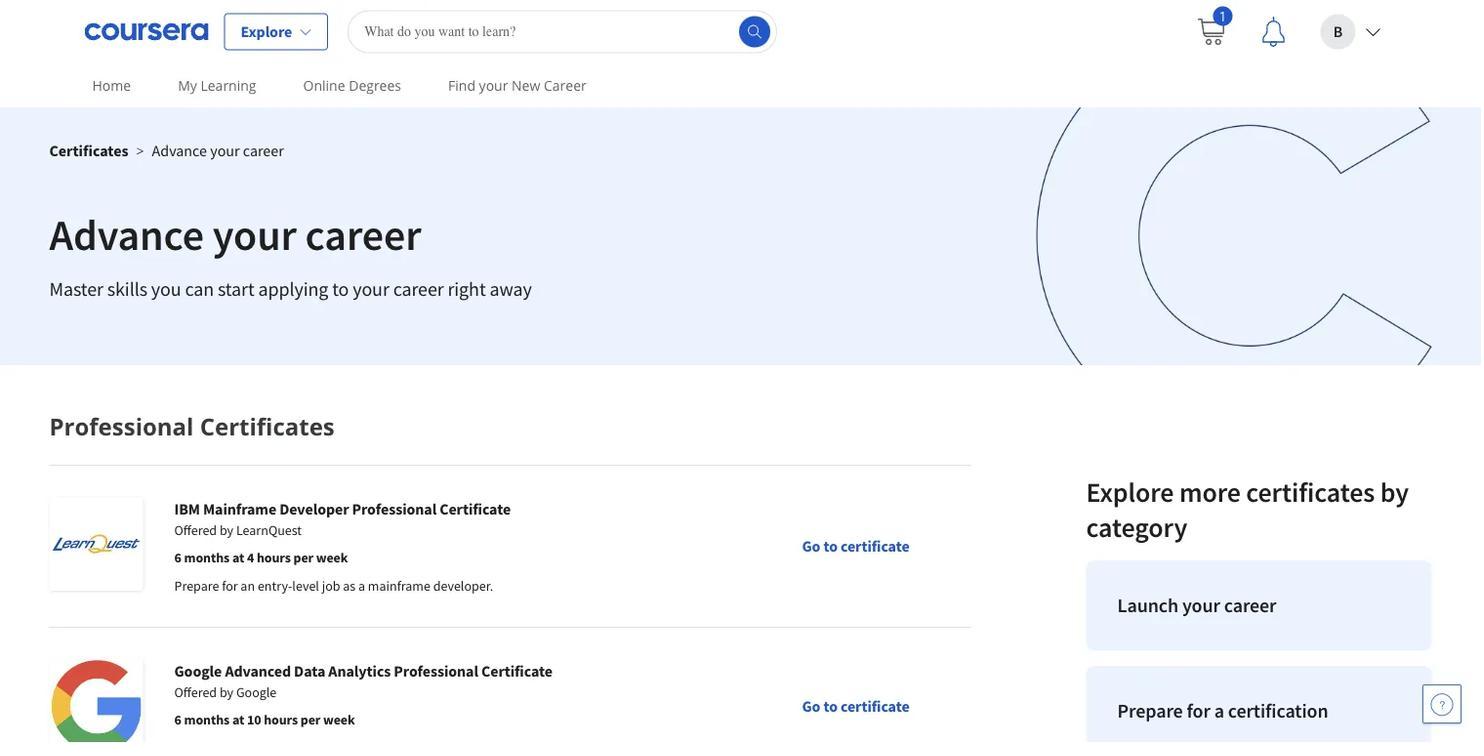 Task type: locate. For each thing, give the bounding box(es) containing it.
0 vertical spatial to
[[332, 277, 349, 301]]

an
[[241, 577, 255, 595]]

explore inside explore dropdown button
[[241, 22, 292, 42]]

1 horizontal spatial for
[[1187, 699, 1211, 723]]

per
[[293, 549, 314, 567], [301, 711, 321, 729]]

by right certificates
[[1381, 475, 1410, 509]]

for for a
[[1187, 699, 1211, 723]]

1 go from the top
[[802, 537, 821, 556]]

your right the find
[[479, 76, 508, 95]]

1 vertical spatial months
[[184, 711, 230, 729]]

hours right 4
[[257, 549, 291, 567]]

week
[[316, 549, 348, 567], [323, 711, 355, 729]]

months inside ibm mainframe developer professional certificate offered by learnquest 6 months at 4 hours per week
[[184, 549, 230, 567]]

1 vertical spatial offered
[[174, 684, 217, 701]]

1 vertical spatial at
[[232, 711, 244, 729]]

mainframe
[[368, 577, 431, 595]]

months
[[184, 549, 230, 567], [184, 711, 230, 729]]

0 horizontal spatial certificates
[[49, 141, 129, 160]]

months left 4
[[184, 549, 230, 567]]

0 vertical spatial by
[[1381, 475, 1410, 509]]

professional
[[49, 411, 194, 442], [352, 499, 437, 519], [394, 661, 479, 681]]

degrees
[[349, 76, 401, 95]]

certificates
[[49, 141, 129, 160], [200, 411, 335, 442]]

certificates link
[[49, 141, 129, 160]]

1 offered from the top
[[174, 522, 217, 539]]

1 certificate from the top
[[841, 537, 910, 556]]

career down the learning
[[243, 141, 284, 160]]

1 horizontal spatial prepare
[[1118, 699, 1183, 723]]

shopping cart: 1 item element
[[1196, 6, 1233, 47]]

google left advanced
[[174, 661, 222, 681]]

2 vertical spatial professional
[[394, 661, 479, 681]]

2 6 from the top
[[174, 711, 181, 729]]

certificate inside google advanced data analytics professional certificate offered by google 6 months at 10 hours per week
[[482, 661, 553, 681]]

coursera image
[[84, 16, 209, 47]]

explore
[[241, 22, 292, 42], [1087, 475, 1174, 509]]

0 vertical spatial at
[[232, 549, 244, 567]]

2 go from the top
[[802, 696, 821, 716]]

offered
[[174, 522, 217, 539], [174, 684, 217, 701]]

week inside google advanced data analytics professional certificate offered by google 6 months at 10 hours per week
[[323, 711, 355, 729]]

google
[[174, 661, 222, 681], [236, 684, 277, 701]]

0 vertical spatial go
[[802, 537, 821, 556]]

week up the job
[[316, 549, 348, 567]]

a inside list
[[1215, 699, 1225, 723]]

explore up category
[[1087, 475, 1174, 509]]

2 at from the top
[[232, 711, 244, 729]]

prepare
[[174, 577, 219, 595], [1118, 699, 1183, 723]]

your
[[479, 76, 508, 95], [210, 141, 240, 160], [213, 207, 297, 261], [353, 277, 389, 301], [1183, 593, 1221, 618]]

1 vertical spatial week
[[323, 711, 355, 729]]

None search field
[[348, 10, 778, 53]]

category
[[1087, 510, 1188, 545]]

b
[[1334, 22, 1343, 42]]

developer
[[280, 499, 349, 519]]

certificate
[[440, 499, 511, 519], [482, 661, 553, 681]]

advanced
[[225, 661, 291, 681]]

1 6 from the top
[[174, 549, 181, 567]]

10
[[247, 711, 261, 729]]

week inside ibm mainframe developer professional certificate offered by learnquest 6 months at 4 hours per week
[[316, 549, 348, 567]]

a
[[358, 577, 365, 595], [1215, 699, 1225, 723]]

0 vertical spatial go to certificate
[[802, 537, 910, 556]]

for inside list
[[1187, 699, 1211, 723]]

mainframe
[[203, 499, 277, 519]]

1 at from the top
[[232, 549, 244, 567]]

6 inside ibm mainframe developer professional certificate offered by learnquest 6 months at 4 hours per week
[[174, 549, 181, 567]]

2 vertical spatial by
[[220, 684, 234, 701]]

explore up the learning
[[241, 22, 292, 42]]

career
[[243, 141, 284, 160], [305, 207, 422, 261], [393, 277, 444, 301], [1225, 593, 1277, 618]]

certificate for ibm mainframe developer professional certificate
[[841, 537, 910, 556]]

for left an
[[222, 577, 238, 595]]

go for google advanced data analytics professional certificate
[[802, 696, 821, 716]]

1 vertical spatial explore
[[1087, 475, 1174, 509]]

at left "10"
[[232, 711, 244, 729]]

0 vertical spatial certificate
[[440, 499, 511, 519]]

by down mainframe
[[220, 522, 234, 539]]

find
[[448, 76, 476, 95]]

certificate for google advanced data analytics professional certificate
[[841, 696, 910, 716]]

1 vertical spatial certificate
[[482, 661, 553, 681]]

advance
[[152, 141, 207, 160], [49, 207, 204, 261]]

0 vertical spatial hours
[[257, 549, 291, 567]]

certificate
[[841, 537, 910, 556], [841, 696, 910, 716]]

0 horizontal spatial google
[[174, 661, 222, 681]]

level
[[292, 577, 319, 595]]

google image
[[49, 659, 143, 743]]

at inside ibm mainframe developer professional certificate offered by learnquest 6 months at 4 hours per week
[[232, 549, 244, 567]]

explore for explore more certificates by category
[[1087, 475, 1174, 509]]

0 vertical spatial certificate
[[841, 537, 910, 556]]

career down explore more certificates by category
[[1225, 593, 1277, 618]]

2 vertical spatial to
[[824, 696, 838, 716]]

1 horizontal spatial explore
[[1087, 475, 1174, 509]]

away
[[490, 277, 532, 301]]

1 vertical spatial certificate
[[841, 696, 910, 716]]

offered inside ibm mainframe developer professional certificate offered by learnquest 6 months at 4 hours per week
[[174, 522, 217, 539]]

1 vertical spatial a
[[1215, 699, 1225, 723]]

2 offered from the top
[[174, 684, 217, 701]]

certificates left >
[[49, 141, 129, 160]]

go
[[802, 537, 821, 556], [802, 696, 821, 716]]

2 months from the top
[[184, 711, 230, 729]]

months left "10"
[[184, 711, 230, 729]]

certificates up mainframe
[[200, 411, 335, 442]]

your inside list
[[1183, 593, 1221, 618]]

by inside explore more certificates by category
[[1381, 475, 1410, 509]]

1 vertical spatial by
[[220, 522, 234, 539]]

1 vertical spatial prepare
[[1118, 699, 1183, 723]]

6 inside google advanced data analytics professional certificate offered by google 6 months at 10 hours per week
[[174, 711, 181, 729]]

to
[[332, 277, 349, 301], [824, 537, 838, 556], [824, 696, 838, 716]]

your for find
[[479, 76, 508, 95]]

0 vertical spatial 6
[[174, 549, 181, 567]]

0 vertical spatial months
[[184, 549, 230, 567]]

my learning
[[178, 76, 256, 95]]

6
[[174, 549, 181, 567], [174, 711, 181, 729]]

2 go to certificate from the top
[[802, 696, 910, 716]]

1 vertical spatial to
[[824, 537, 838, 556]]

explore more certificates by category
[[1087, 475, 1410, 545]]

1 horizontal spatial certificates
[[200, 411, 335, 442]]

your up start
[[213, 207, 297, 261]]

1 vertical spatial certificates
[[200, 411, 335, 442]]

0 horizontal spatial a
[[358, 577, 365, 595]]

hours right "10"
[[264, 711, 298, 729]]

hours
[[257, 549, 291, 567], [264, 711, 298, 729]]

explore inside explore more certificates by category
[[1087, 475, 1174, 509]]

your for launch
[[1183, 593, 1221, 618]]

6 down ibm
[[174, 549, 181, 567]]

0 vertical spatial week
[[316, 549, 348, 567]]

0 vertical spatial prepare
[[174, 577, 219, 595]]

home
[[92, 76, 131, 95]]

by inside ibm mainframe developer professional certificate offered by learnquest 6 months at 4 hours per week
[[220, 522, 234, 539]]

0 vertical spatial explore
[[241, 22, 292, 42]]

for
[[222, 577, 238, 595], [1187, 699, 1211, 723]]

1 vertical spatial advance
[[49, 207, 204, 261]]

by down advanced
[[220, 684, 234, 701]]

your right the launch
[[1183, 593, 1221, 618]]

per up level
[[293, 549, 314, 567]]

1 vertical spatial for
[[1187, 699, 1211, 723]]

0 horizontal spatial prepare
[[174, 577, 219, 595]]

0 vertical spatial per
[[293, 549, 314, 567]]

to for ibm mainframe developer professional certificate
[[824, 537, 838, 556]]

go to certificate for ibm mainframe developer professional certificate
[[802, 537, 910, 556]]

a left certification
[[1215, 699, 1225, 723]]

0 horizontal spatial explore
[[241, 22, 292, 42]]

per down data at the left
[[301, 711, 321, 729]]

1 go to certificate from the top
[[802, 537, 910, 556]]

prepare for an entry-level job as a mainframe developer.
[[174, 577, 494, 595]]

1 vertical spatial 6
[[174, 711, 181, 729]]

list
[[1079, 553, 1440, 743]]

1 vertical spatial go
[[802, 696, 821, 716]]

week down analytics
[[323, 711, 355, 729]]

your right applying
[[353, 277, 389, 301]]

skills
[[107, 277, 147, 301]]

1
[[1220, 6, 1227, 25]]

certificates
[[1247, 475, 1376, 509]]

for left certification
[[1187, 699, 1211, 723]]

6 left "10"
[[174, 711, 181, 729]]

prepare inside list
[[1118, 699, 1183, 723]]

1 vertical spatial hours
[[264, 711, 298, 729]]

hours inside ibm mainframe developer professional certificate offered by learnquest 6 months at 4 hours per week
[[257, 549, 291, 567]]

at
[[232, 549, 244, 567], [232, 711, 244, 729]]

1 horizontal spatial google
[[236, 684, 277, 701]]

launch your career link
[[1087, 561, 1432, 651]]

more
[[1180, 475, 1241, 509]]

go to certificate
[[802, 537, 910, 556], [802, 696, 910, 716]]

by
[[1381, 475, 1410, 509], [220, 522, 234, 539], [220, 684, 234, 701]]

1 horizontal spatial a
[[1215, 699, 1225, 723]]

1 vertical spatial go to certificate
[[802, 696, 910, 716]]

1 vertical spatial professional
[[352, 499, 437, 519]]

my learning link
[[170, 63, 264, 107]]

at left 4
[[232, 549, 244, 567]]

0 horizontal spatial for
[[222, 577, 238, 595]]

home link
[[84, 63, 139, 107]]

advance up skills
[[49, 207, 204, 261]]

1 vertical spatial per
[[301, 711, 321, 729]]

certificate inside ibm mainframe developer professional certificate offered by learnquest 6 months at 4 hours per week
[[440, 499, 511, 519]]

2 certificate from the top
[[841, 696, 910, 716]]

0 vertical spatial google
[[174, 661, 222, 681]]

by inside google advanced data analytics professional certificate offered by google 6 months at 10 hours per week
[[220, 684, 234, 701]]

a right as
[[358, 577, 365, 595]]

advance right >
[[152, 141, 207, 160]]

1 months from the top
[[184, 549, 230, 567]]

learnquest image
[[49, 497, 143, 591]]

0 vertical spatial for
[[222, 577, 238, 595]]

0 vertical spatial offered
[[174, 522, 217, 539]]

google down advanced
[[236, 684, 277, 701]]



Task type: describe. For each thing, give the bounding box(es) containing it.
professional inside ibm mainframe developer professional certificate offered by learnquest 6 months at 4 hours per week
[[352, 499, 437, 519]]

explore button
[[224, 13, 328, 50]]

months inside google advanced data analytics professional certificate offered by google 6 months at 10 hours per week
[[184, 711, 230, 729]]

ibm mainframe developer professional certificate offered by learnquest 6 months at 4 hours per week
[[174, 499, 511, 567]]

entry-
[[258, 577, 292, 595]]

as
[[343, 577, 356, 595]]

learning
[[201, 76, 256, 95]]

prepare for prepare for an entry-level job as a mainframe developer.
[[174, 577, 219, 595]]

online degrees
[[303, 76, 401, 95]]

new
[[512, 76, 541, 95]]

help center image
[[1431, 693, 1454, 716]]

job
[[322, 577, 340, 595]]

prepare for a certification link
[[1087, 666, 1432, 743]]

google advanced data analytics professional certificate offered by google 6 months at 10 hours per week
[[174, 661, 553, 729]]

find your new career
[[448, 76, 587, 95]]

master skills you can start applying to your career right away
[[49, 277, 532, 301]]

explore for explore
[[241, 22, 292, 42]]

find your new career link
[[441, 63, 595, 107]]

online degrees link
[[295, 63, 409, 107]]

right
[[448, 277, 486, 301]]

per inside google advanced data analytics professional certificate offered by google 6 months at 10 hours per week
[[301, 711, 321, 729]]

hours inside google advanced data analytics professional certificate offered by google 6 months at 10 hours per week
[[264, 711, 298, 729]]

for for an
[[222, 577, 238, 595]]

your down the learning
[[210, 141, 240, 160]]

b button
[[1305, 0, 1397, 63]]

your for advance
[[213, 207, 297, 261]]

4
[[247, 549, 254, 567]]

career inside launch your career link
[[1225, 593, 1277, 618]]

can
[[185, 277, 214, 301]]

master
[[49, 277, 103, 301]]

go to certificate for google advanced data analytics professional certificate
[[802, 696, 910, 716]]

developer.
[[433, 577, 494, 595]]

0 vertical spatial certificates
[[49, 141, 129, 160]]

per inside ibm mainframe developer professional certificate offered by learnquest 6 months at 4 hours per week
[[293, 549, 314, 567]]

career
[[544, 76, 587, 95]]

learnquest
[[236, 522, 302, 539]]

list containing launch your career
[[1079, 553, 1440, 743]]

0 vertical spatial advance
[[152, 141, 207, 160]]

data
[[294, 661, 326, 681]]

you
[[151, 277, 181, 301]]

my
[[178, 76, 197, 95]]

0 vertical spatial professional
[[49, 411, 194, 442]]

online
[[303, 76, 345, 95]]

certification
[[1229, 699, 1329, 723]]

career left right
[[393, 277, 444, 301]]

professional certificates
[[49, 411, 335, 442]]

1 link
[[1180, 0, 1243, 63]]

advance your career
[[49, 207, 422, 261]]

analytics
[[329, 661, 391, 681]]

1 vertical spatial google
[[236, 684, 277, 701]]

What do you want to learn? text field
[[348, 10, 778, 53]]

go for ibm mainframe developer professional certificate
[[802, 537, 821, 556]]

at inside google advanced data analytics professional certificate offered by google 6 months at 10 hours per week
[[232, 711, 244, 729]]

prepare for prepare for a certification
[[1118, 699, 1183, 723]]

to for google advanced data analytics professional certificate
[[824, 696, 838, 716]]

certificates > advance your career
[[49, 141, 284, 160]]

ibm
[[174, 499, 200, 519]]

0 vertical spatial a
[[358, 577, 365, 595]]

professional inside google advanced data analytics professional certificate offered by google 6 months at 10 hours per week
[[394, 661, 479, 681]]

start
[[218, 277, 254, 301]]

launch
[[1118, 593, 1179, 618]]

launch your career
[[1118, 593, 1277, 618]]

advance your career link
[[152, 141, 284, 160]]

applying
[[258, 277, 328, 301]]

career up applying
[[305, 207, 422, 261]]

prepare for a certification
[[1118, 699, 1329, 723]]

offered inside google advanced data analytics professional certificate offered by google 6 months at 10 hours per week
[[174, 684, 217, 701]]

>
[[136, 141, 144, 160]]



Task type: vqa. For each thing, say whether or not it's contained in the screenshot.
Google image
yes



